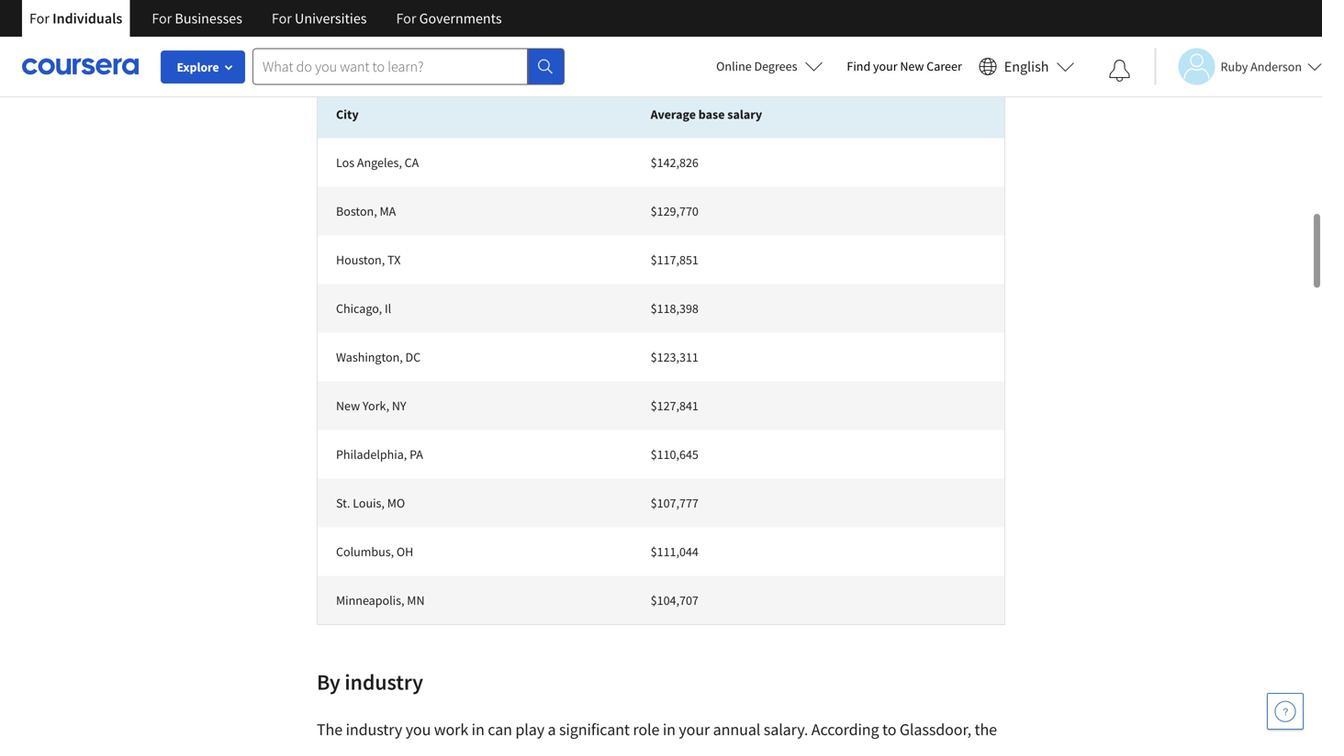 Task type: vqa. For each thing, say whether or not it's contained in the screenshot.


Task type: describe. For each thing, give the bounding box(es) containing it.
industry for by
[[345, 669, 423, 696]]

banner navigation
[[15, 0, 517, 37]]

idea
[[853, 0, 882, 13]]

los angeles, ca
[[336, 154, 419, 171]]

chicago, il
[[336, 300, 391, 317]]

scientist
[[520, 745, 579, 748]]

$110,645
[[651, 446, 699, 463]]

governments
[[419, 9, 502, 28]]

find your new career
[[847, 58, 962, 74]]

anderson
[[1251, 58, 1302, 75]]

ruby anderson
[[1221, 58, 1302, 75]]

a inside the industry you work in can play a significant role in your annual salary. according to glassdoor, the top paying industries for data scientist are as follows [
[[548, 720, 556, 740]]

data
[[485, 745, 517, 748]]

geographic
[[317, 18, 393, 39]]

pa
[[410, 446, 423, 463]]

as
[[607, 745, 622, 748]]

ca
[[405, 154, 419, 171]]

new inside find your new career link
[[900, 58, 924, 74]]

for businesses
[[152, 9, 242, 28]]

philadelphia,
[[336, 446, 407, 463]]

indeed
[[610, 44, 658, 64]]

in inside "]. to help you get a better idea of how your geographic location might impact your salary, here's the average data science pay in 10 different cities across the united states according to indeed ["
[[873, 18, 886, 39]]

glassdoor,
[[900, 720, 972, 740]]

data
[[758, 18, 788, 39]]

to
[[691, 0, 708, 13]]

help center image
[[1275, 701, 1297, 723]]

city
[[336, 106, 359, 122]]

tx
[[388, 252, 401, 268]]

you inside the industry you work in can play a significant role in your annual salary. according to glassdoor, the top paying industries for data scientist are as follows [
[[406, 720, 431, 740]]

What do you want to learn? text field
[[253, 48, 528, 85]]

average base salary
[[651, 106, 762, 122]]

for individuals
[[29, 9, 122, 28]]

il
[[385, 300, 391, 317]]

to inside "]. to help you get a better idea of how your geographic location might impact your salary, here's the average data science pay in 10 different cities across the united states according to indeed ["
[[593, 44, 607, 64]]

washington, dc
[[336, 349, 421, 365]]

across
[[356, 44, 400, 64]]

houston,
[[336, 252, 385, 268]]

how
[[902, 0, 932, 13]]

average
[[651, 106, 696, 122]]

explore button
[[161, 51, 245, 84]]

1 horizontal spatial in
[[663, 720, 676, 740]]

top
[[317, 745, 340, 748]]

$118,398
[[651, 300, 699, 317]]

$142,826
[[651, 154, 699, 171]]

play
[[516, 720, 545, 740]]

1 vertical spatial new
[[336, 398, 360, 414]]

pay
[[845, 18, 870, 39]]

show notifications image
[[1109, 60, 1131, 82]]

new york, ny
[[336, 398, 406, 414]]

columbus, oh
[[336, 544, 414, 560]]

washington,
[[336, 349, 403, 365]]

get
[[773, 0, 794, 13]]

mo
[[387, 495, 405, 512]]

online degrees button
[[702, 46, 838, 86]]

[ inside the industry you work in can play a significant role in your annual salary. according to glassdoor, the top paying industries for data scientist are as follows [
[[678, 745, 682, 748]]

a inside "]. to help you get a better idea of how your geographic location might impact your salary, here's the average data science pay in 10 different cities across the united states according to indeed ["
[[797, 0, 806, 13]]

boston, ma
[[336, 203, 396, 219]]

0 horizontal spatial in
[[472, 720, 485, 740]]

$104,707
[[651, 592, 699, 609]]

]. to help you get a better idea of how your geographic location might impact your salary, here's the average data science pay in 10 different cities across the united states according to indeed [
[[317, 0, 967, 64]]

universities
[[295, 9, 367, 28]]

work
[[434, 720, 468, 740]]

0 horizontal spatial the
[[403, 44, 425, 64]]

online degrees
[[716, 58, 798, 74]]

st.
[[336, 495, 350, 512]]

english
[[1004, 57, 1049, 76]]

$107,777
[[651, 495, 699, 512]]

the inside the industry you work in can play a significant role in your annual salary. according to glassdoor, the top paying industries for data scientist are as follows [
[[975, 720, 997, 740]]

individuals
[[52, 9, 122, 28]]

10
[[889, 18, 906, 39]]

base
[[699, 106, 725, 122]]

$129,770
[[651, 203, 699, 219]]

english button
[[971, 37, 1082, 96]]

states
[[478, 44, 519, 64]]

salary
[[728, 106, 762, 122]]

your up different
[[935, 0, 966, 13]]

$123,311
[[651, 349, 699, 365]]

to inside the industry you work in can play a significant role in your annual salary. according to glassdoor, the top paying industries for data scientist are as follows [
[[883, 720, 897, 740]]



Task type: locate. For each thing, give the bounding box(es) containing it.
1 horizontal spatial a
[[797, 0, 806, 13]]

for for universities
[[272, 9, 292, 28]]

salary,
[[583, 18, 628, 39]]

here's
[[631, 18, 672, 39]]

2 horizontal spatial in
[[873, 18, 886, 39]]

for universities
[[272, 9, 367, 28]]

find
[[847, 58, 871, 74]]

your left annual
[[679, 720, 710, 740]]

in
[[873, 18, 886, 39], [472, 720, 485, 740], [663, 720, 676, 740]]

1 horizontal spatial to
[[883, 720, 897, 740]]

to down salary,
[[593, 44, 607, 64]]

follows
[[625, 745, 674, 748]]

to right according
[[883, 720, 897, 740]]

minneapolis,
[[336, 592, 404, 609]]

industry
[[345, 669, 423, 696], [346, 720, 402, 740]]

$111,044
[[651, 544, 699, 560]]

explore
[[177, 59, 219, 75]]

new left york,
[[336, 398, 360, 414]]

to
[[593, 44, 607, 64], [883, 720, 897, 740]]

are
[[582, 745, 604, 748]]

a
[[797, 0, 806, 13], [548, 720, 556, 740]]

in right role
[[663, 720, 676, 740]]

according
[[812, 720, 879, 740]]

your right find
[[873, 58, 898, 74]]

0 horizontal spatial you
[[406, 720, 431, 740]]

angeles,
[[357, 154, 402, 171]]

ny
[[392, 398, 406, 414]]

0 horizontal spatial a
[[548, 720, 556, 740]]

minneapolis, mn
[[336, 592, 425, 609]]

mn
[[407, 592, 425, 609]]

1 vertical spatial you
[[406, 720, 431, 740]]

by industry
[[317, 669, 423, 696]]

los
[[336, 154, 355, 171]]

career
[[927, 58, 962, 74]]

different
[[909, 18, 967, 39]]

industry inside the industry you work in can play a significant role in your annual salary. according to glassdoor, the top paying industries for data scientist are as follows [
[[346, 720, 402, 740]]

1 horizontal spatial [
[[678, 745, 682, 748]]

impact
[[498, 18, 546, 39]]

1 horizontal spatial new
[[900, 58, 924, 74]]

2 horizontal spatial the
[[975, 720, 997, 740]]

1 vertical spatial the
[[403, 44, 425, 64]]

the
[[317, 720, 343, 740]]

boston,
[[336, 203, 377, 219]]

help
[[711, 0, 741, 13]]

1 vertical spatial to
[[883, 720, 897, 740]]

the down ].
[[675, 18, 698, 39]]

industry right by
[[345, 669, 423, 696]]

oh
[[397, 544, 414, 560]]

3 for from the left
[[272, 9, 292, 28]]

you left get
[[744, 0, 770, 13]]

for left individuals
[[29, 9, 50, 28]]

find your new career link
[[838, 55, 971, 78]]

by
[[317, 669, 340, 696]]

industry up paying
[[346, 720, 402, 740]]

houston, tx
[[336, 252, 401, 268]]

ruby anderson button
[[1155, 48, 1322, 85]]

the right glassdoor,
[[975, 720, 997, 740]]

industries
[[392, 745, 460, 748]]

0 vertical spatial new
[[900, 58, 924, 74]]

online
[[716, 58, 752, 74]]

annual
[[713, 720, 761, 740]]

2 for from the left
[[152, 9, 172, 28]]

might
[[455, 18, 495, 39]]

for for governments
[[396, 9, 416, 28]]

salary.
[[764, 720, 808, 740]]

0 vertical spatial industry
[[345, 669, 423, 696]]

1 vertical spatial industry
[[346, 720, 402, 740]]

you up industries
[[406, 720, 431, 740]]

your inside the industry you work in can play a significant role in your annual salary. according to glassdoor, the top paying industries for data scientist are as follows [
[[679, 720, 710, 740]]

0 horizontal spatial [
[[661, 44, 666, 64]]

dc
[[405, 349, 421, 365]]

4 for from the left
[[396, 9, 416, 28]]

1 vertical spatial a
[[548, 720, 556, 740]]

chicago,
[[336, 300, 382, 317]]

None search field
[[253, 48, 565, 85]]

for for individuals
[[29, 9, 50, 28]]

1 horizontal spatial you
[[744, 0, 770, 13]]

for for businesses
[[152, 9, 172, 28]]

paying
[[343, 745, 389, 748]]

a up scientist
[[548, 720, 556, 740]]

science
[[791, 18, 842, 39]]

ruby
[[1221, 58, 1248, 75]]

new left career
[[900, 58, 924, 74]]

0 horizontal spatial to
[[593, 44, 607, 64]]

ma
[[380, 203, 396, 219]]

[ right follows
[[678, 745, 682, 748]]

[ inside "]. to help you get a better idea of how your geographic location might impact your salary, here's the average data science pay in 10 different cities across the united states according to indeed ["
[[661, 44, 666, 64]]

cities
[[317, 44, 353, 64]]

0 vertical spatial to
[[593, 44, 607, 64]]

significant
[[559, 720, 630, 740]]

new
[[900, 58, 924, 74], [336, 398, 360, 414]]

columbus,
[[336, 544, 394, 560]]

coursera image
[[22, 52, 139, 81]]

in up for
[[472, 720, 485, 740]]

for left universities
[[272, 9, 292, 28]]

0 horizontal spatial new
[[336, 398, 360, 414]]

[ down here's
[[661, 44, 666, 64]]

average
[[701, 18, 755, 39]]

industry for the
[[346, 720, 402, 740]]

philadelphia, pa
[[336, 446, 423, 463]]

st. louis, mo
[[336, 495, 405, 512]]

louis,
[[353, 495, 385, 512]]

your up according
[[549, 18, 580, 39]]

you
[[744, 0, 770, 13], [406, 720, 431, 740]]

for up across
[[396, 9, 416, 28]]

for governments
[[396, 9, 502, 28]]

york,
[[363, 398, 389, 414]]

united
[[428, 44, 474, 64]]

the industry you work in can play a significant role in your annual salary. according to glassdoor, the top paying industries for data scientist are as follows [
[[317, 720, 997, 748]]

1 vertical spatial [
[[678, 745, 682, 748]]

].
[[679, 0, 688, 13]]

0 vertical spatial the
[[675, 18, 698, 39]]

a right get
[[797, 0, 806, 13]]

location
[[396, 18, 452, 39]]

better
[[809, 0, 850, 13]]

you inside "]. to help you get a better idea of how your geographic location might impact your salary, here's the average data science pay in 10 different cities across the united states according to indeed ["
[[744, 0, 770, 13]]

1 for from the left
[[29, 9, 50, 28]]

in left 10
[[873, 18, 886, 39]]

of
[[886, 0, 899, 13]]

according
[[523, 44, 590, 64]]

$117,851
[[651, 252, 699, 268]]

1 horizontal spatial the
[[675, 18, 698, 39]]

0 vertical spatial you
[[744, 0, 770, 13]]

0 vertical spatial [
[[661, 44, 666, 64]]

0 vertical spatial a
[[797, 0, 806, 13]]

businesses
[[175, 9, 242, 28]]

degrees
[[754, 58, 798, 74]]

2 vertical spatial the
[[975, 720, 997, 740]]

for left the businesses
[[152, 9, 172, 28]]

the down location
[[403, 44, 425, 64]]



